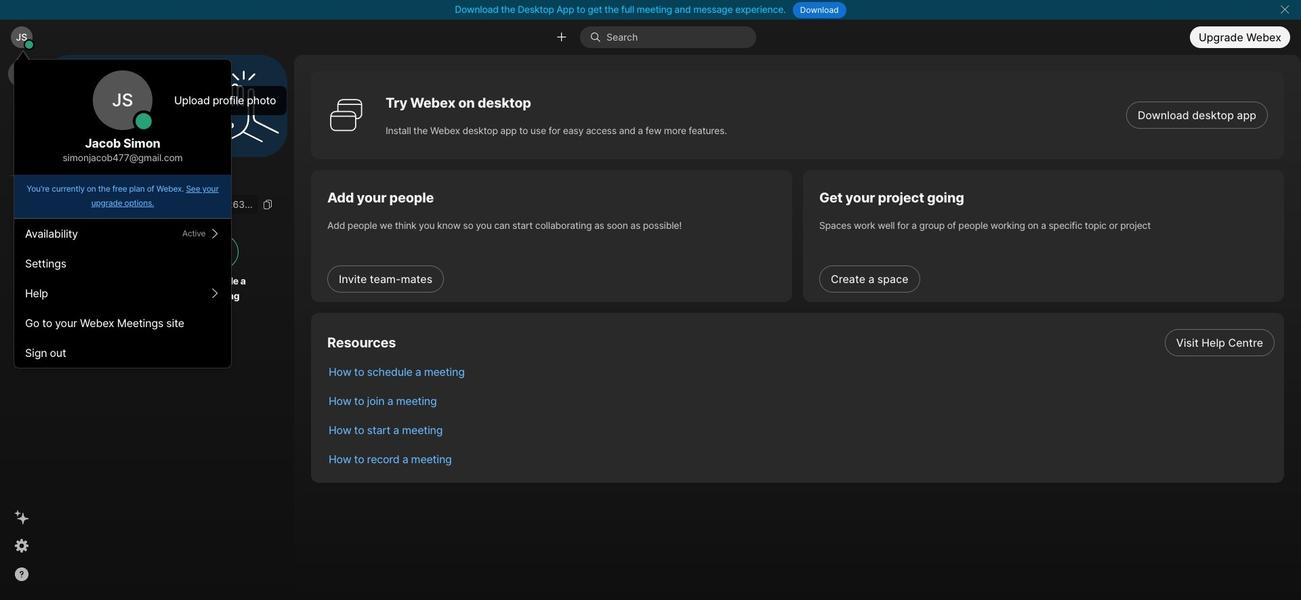 Task type: locate. For each thing, give the bounding box(es) containing it.
profile settings menu menu bar
[[14, 219, 231, 368]]

cancel_16 image
[[1280, 4, 1290, 15]]

arrow right_16 image
[[210, 288, 220, 299]]

4 list item from the top
[[318, 415, 1284, 445]]

navigation
[[0, 55, 43, 600]]

sign out menu item
[[14, 338, 231, 368]]

None text field
[[54, 195, 258, 214]]

3 list item from the top
[[318, 386, 1284, 415]]

arrow right_16 image
[[210, 228, 220, 239]]

list item
[[318, 328, 1284, 357], [318, 357, 1284, 386], [318, 386, 1284, 415], [318, 415, 1284, 445], [318, 445, 1284, 474]]



Task type: describe. For each thing, give the bounding box(es) containing it.
settings menu item
[[14, 249, 231, 279]]

help menu item
[[14, 279, 231, 308]]

5 list item from the top
[[318, 445, 1284, 474]]

two hands high-fiving image
[[203, 65, 284, 147]]

set status menu item
[[14, 219, 231, 249]]

2 list item from the top
[[318, 357, 1284, 386]]

webex tab list
[[8, 60, 35, 206]]

go to your webex meetings site menu item
[[14, 308, 231, 338]]

1 list item from the top
[[318, 328, 1284, 357]]



Task type: vqa. For each thing, say whether or not it's contained in the screenshot.
Go to your Webex Meetings site menu item
yes



